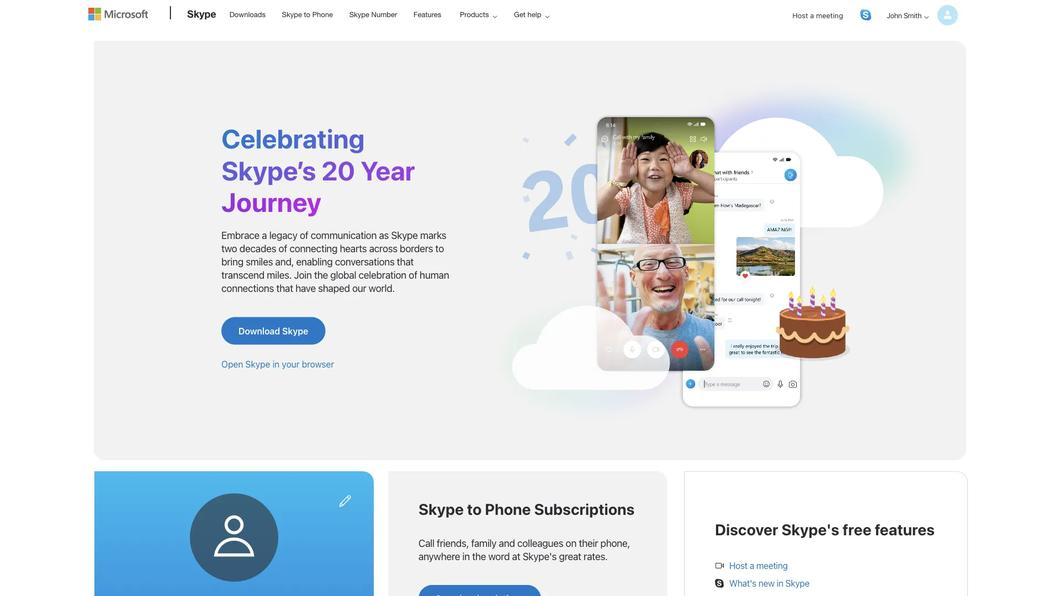 Task type: describe. For each thing, give the bounding box(es) containing it.
call friends, family and colleagues on their phone, anywhere in the word at skype's great rates.
[[419, 537, 630, 562]]

discover skype's free features
[[715, 521, 935, 539]]

skype's inside call friends, family and colleagues on their phone, anywhere in the word at skype's great rates.
[[523, 551, 557, 562]]

phone,
[[600, 537, 630, 549]]

get
[[514, 10, 526, 18]]

features
[[414, 10, 441, 18]]

global
[[330, 269, 356, 281]]

in inside call friends, family and colleagues on their phone, anywhere in the word at skype's great rates.
[[462, 551, 470, 562]]

1 vertical spatial of
[[279, 243, 287, 255]]

download
[[239, 326, 280, 336]]

open skype in your browser link
[[221, 359, 334, 369]]

in inside discover skype's free features region
[[777, 578, 783, 589]]

features
[[875, 521, 935, 539]]

skype left downloads link
[[187, 8, 216, 20]]

and
[[499, 537, 515, 549]]

connecting
[[290, 243, 338, 255]]

skype to phone
[[282, 10, 333, 18]]

download skype link
[[221, 317, 325, 345]]

decades
[[239, 243, 276, 255]]

arrow down image
[[920, 10, 933, 24]]

skype number
[[349, 10, 397, 18]]

skype inside embrace a legacy of communication as skype marks two decades of connecting hearts across borders to bring smiles and, enabling conversations that transcend miles. join the global celebration of human connections that have shaped our world.
[[391, 229, 418, 241]]

2 horizontal spatial of
[[409, 269, 417, 281]]

to for skype to phone
[[304, 10, 310, 18]]

marks
[[420, 229, 446, 241]]


[[715, 562, 724, 571]]

phone for skype to phone subscriptions
[[485, 500, 531, 519]]

discover skype's free features region
[[707, 494, 945, 596]]

get help
[[514, 10, 541, 18]]

smith
[[904, 11, 922, 19]]

a for host
[[810, 11, 814, 19]]

our
[[352, 282, 366, 294]]

1 vertical spatial host a meeting link
[[729, 561, 788, 571]]

transcend
[[221, 269, 265, 281]]

free
[[843, 521, 872, 539]]

world.
[[369, 282, 395, 294]]

shaped
[[318, 282, 350, 294]]

join
[[294, 269, 312, 281]]

the inside call friends, family and colleagues on their phone, anywhere in the word at skype's great rates.
[[472, 551, 486, 562]]

across
[[369, 243, 397, 255]]

help
[[528, 10, 541, 18]]

discover
[[715, 521, 778, 539]]

0 vertical spatial that
[[397, 256, 414, 268]]

skype inside 'link'
[[349, 10, 369, 18]]

skype right open
[[245, 359, 270, 369]]

skype to phone link
[[277, 1, 338, 27]]

host a meeting
[[792, 11, 843, 19]]

great
[[559, 551, 581, 562]]

celebration
[[359, 269, 406, 281]]

a for embrace
[[262, 229, 267, 241]]

what's
[[729, 578, 756, 589]]

have
[[295, 282, 316, 294]]

friends,
[[437, 537, 469, 549]]

get help button
[[505, 1, 558, 28]]

john smith
[[887, 11, 922, 19]]

smiles
[[246, 256, 273, 268]]

legacy
[[269, 229, 297, 241]]

number
[[371, 10, 397, 18]]

journey
[[221, 186, 321, 218]]

bring
[[221, 256, 243, 268]]

skype number link
[[344, 1, 402, 27]]

colleagues
[[517, 537, 563, 549]]

two
[[221, 243, 237, 255]]

celebrating skype's 20 year journey
[[221, 123, 415, 218]]

skype right downloads
[[282, 10, 302, 18]]

what's new in skype link
[[729, 578, 810, 589]]

 link
[[860, 9, 871, 20]]



Task type: vqa. For each thing, say whether or not it's contained in the screenshot.
menu bar containing Host a meeting
yes



Task type: locate. For each thing, give the bounding box(es) containing it.
2 horizontal spatial a
[[810, 11, 814, 19]]

to for skype to phone subscriptions
[[467, 500, 482, 519]]

family
[[471, 537, 497, 549]]

host a meeting link left  link at the top
[[784, 1, 852, 30]]

host a meeting link up  what's new in skype
[[729, 561, 788, 571]]

great video calling with skype image
[[486, 74, 933, 427]]

1 horizontal spatial meeting
[[816, 11, 843, 19]]

1 horizontal spatial to
[[435, 243, 444, 255]]

1 horizontal spatial of
[[300, 229, 308, 241]]

2 horizontal spatial to
[[467, 500, 482, 519]]

0 vertical spatial host
[[792, 11, 808, 19]]

products
[[460, 10, 489, 18]]

skype
[[187, 8, 216, 20], [282, 10, 302, 18], [349, 10, 369, 18], [391, 229, 418, 241], [282, 326, 308, 336], [245, 359, 270, 369], [419, 500, 464, 519], [786, 578, 810, 589]]

0 vertical spatial of
[[300, 229, 308, 241]]

products button
[[451, 1, 506, 28]]

enabling
[[296, 256, 333, 268]]

0 horizontal spatial in
[[273, 359, 280, 369]]

a up what's in the bottom right of the page
[[750, 561, 754, 571]]

year
[[361, 155, 415, 186]]

1 vertical spatial a
[[262, 229, 267, 241]]

a left  link at the top
[[810, 11, 814, 19]]

borders
[[400, 243, 433, 255]]

0 horizontal spatial the
[[314, 269, 328, 281]]

menu bar
[[88, 1, 972, 58]]

in right new
[[777, 578, 783, 589]]

skype link
[[182, 1, 222, 30]]

skype up your
[[282, 326, 308, 336]]

 
[[209, 495, 352, 563]]

1 vertical spatial to
[[435, 243, 444, 255]]

your
[[282, 359, 300, 369]]

0 vertical spatial the
[[314, 269, 328, 281]]

0 vertical spatial host a meeting link
[[784, 1, 852, 30]]

1 horizontal spatial a
[[750, 561, 754, 571]]

0 horizontal spatial phone
[[312, 10, 333, 18]]

features link
[[409, 1, 446, 27]]

new
[[759, 578, 775, 589]]

the inside embrace a legacy of communication as skype marks two decades of connecting hearts across borders to bring smiles and, enabling conversations that transcend miles. join the global celebration of human connections that have shaped our world.
[[314, 269, 328, 281]]

skype's left free
[[782, 521, 839, 539]]

skype to phone subscriptions
[[419, 500, 635, 519]]

john smith link
[[878, 1, 958, 30]]

meeting inside discover skype's free features region
[[756, 561, 788, 571]]

skype's inside region
[[782, 521, 839, 539]]


[[338, 495, 352, 508]]

microsoft image
[[88, 8, 148, 20]]

meeting left  link at the top
[[816, 11, 843, 19]]

that
[[397, 256, 414, 268], [276, 282, 293, 294]]

anywhere
[[419, 551, 460, 562]]

skype's
[[221, 155, 316, 186]]

the
[[314, 269, 328, 281], [472, 551, 486, 562]]

skype left number
[[349, 10, 369, 18]]

on
[[566, 537, 577, 549]]

open
[[221, 359, 243, 369]]

1 horizontal spatial that
[[397, 256, 414, 268]]

a inside embrace a legacy of communication as skype marks two decades of connecting hearts across borders to bring smiles and, enabling conversations that transcend miles. join the global celebration of human connections that have shaped our world.
[[262, 229, 267, 241]]


[[715, 579, 724, 588]]

skype up borders
[[391, 229, 418, 241]]

0 horizontal spatial of
[[279, 243, 287, 255]]

menu bar containing host a meeting
[[88, 1, 972, 58]]

miles.
[[267, 269, 292, 281]]

to inside embrace a legacy of communication as skype marks two decades of connecting hearts across borders to bring smiles and, enabling conversations that transcend miles. join the global celebration of human connections that have shaped our world.
[[435, 243, 444, 255]]

and,
[[275, 256, 294, 268]]

their
[[579, 537, 598, 549]]

2 horizontal spatial in
[[777, 578, 783, 589]]

0 horizontal spatial skype's
[[523, 551, 557, 562]]

20
[[322, 155, 355, 186]]

0 horizontal spatial meeting
[[756, 561, 788, 571]]

1 vertical spatial skype's
[[523, 551, 557, 562]]

download skype
[[239, 326, 308, 336]]

0 vertical spatial a
[[810, 11, 814, 19]]

browser
[[302, 359, 334, 369]]

1 vertical spatial in
[[462, 551, 470, 562]]

1 vertical spatial meeting
[[756, 561, 788, 571]]

2 vertical spatial in
[[777, 578, 783, 589]]

as
[[379, 229, 389, 241]]

1 horizontal spatial the
[[472, 551, 486, 562]]

0 vertical spatial to
[[304, 10, 310, 18]]

1 horizontal spatial in
[[462, 551, 470, 562]]

1 horizontal spatial skype's
[[782, 521, 839, 539]]

0 horizontal spatial to
[[304, 10, 310, 18]]

john
[[887, 11, 902, 19]]

skype right new
[[786, 578, 810, 589]]

1 vertical spatial that
[[276, 282, 293, 294]]

2 vertical spatial of
[[409, 269, 417, 281]]

the down enabling
[[314, 269, 328, 281]]

that down borders
[[397, 256, 414, 268]]

call
[[419, 537, 434, 549]]

celebrating
[[221, 123, 365, 154]]

at
[[512, 551, 520, 562]]

1 vertical spatial host
[[729, 561, 748, 571]]

to
[[304, 10, 310, 18], [435, 243, 444, 255], [467, 500, 482, 519]]

embrace
[[221, 229, 260, 241]]

human
[[420, 269, 449, 281]]

of
[[300, 229, 308, 241], [279, 243, 287, 255], [409, 269, 417, 281]]

hearts
[[340, 243, 367, 255]]

communication
[[311, 229, 377, 241]]

 link
[[333, 489, 357, 514]]

embrace a legacy of communication as skype marks two decades of connecting hearts across borders to bring smiles and, enabling conversations that transcend miles. join the global celebration of human connections that have shaped our world.
[[221, 229, 449, 294]]

phone left skype number
[[312, 10, 333, 18]]

conversations
[[335, 256, 395, 268]]

meeting up what's new in skype link on the bottom
[[756, 561, 788, 571]]

of up connecting
[[300, 229, 308, 241]]

0 vertical spatial in
[[273, 359, 280, 369]]

subscriptions
[[534, 500, 635, 519]]

the down family
[[472, 551, 486, 562]]

a up 'decades'
[[262, 229, 267, 241]]

0 horizontal spatial host
[[729, 561, 748, 571]]

0 vertical spatial phone
[[312, 10, 333, 18]]

 host a meeting
[[715, 561, 788, 571]]

1 horizontal spatial host
[[792, 11, 808, 19]]

downloads link
[[225, 1, 271, 27]]

a
[[810, 11, 814, 19], [262, 229, 267, 241], [750, 561, 754, 571]]

2 vertical spatial to
[[467, 500, 482, 519]]

2 vertical spatial a
[[750, 561, 754, 571]]

phone
[[312, 10, 333, 18], [485, 500, 531, 519]]

in
[[273, 359, 280, 369], [462, 551, 470, 562], [777, 578, 783, 589]]

skype's down colleagues
[[523, 551, 557, 562]]

in down friends,
[[462, 551, 470, 562]]

rates.
[[584, 551, 608, 562]]

1 horizontal spatial phone
[[485, 500, 531, 519]]

 what's new in skype
[[715, 578, 810, 589]]

0 vertical spatial meeting
[[816, 11, 843, 19]]

in left your
[[273, 359, 280, 369]]

open skype in your browser
[[221, 359, 334, 369]]


[[209, 513, 260, 563]]

1 vertical spatial phone
[[485, 500, 531, 519]]

skype's
[[782, 521, 839, 539], [523, 551, 557, 562]]

0 horizontal spatial a
[[262, 229, 267, 241]]

meeting
[[816, 11, 843, 19], [756, 561, 788, 571]]

skype up friends,
[[419, 500, 464, 519]]

phone up and
[[485, 500, 531, 519]]

host
[[792, 11, 808, 19], [729, 561, 748, 571]]

connections
[[221, 282, 274, 294]]

1 vertical spatial the
[[472, 551, 486, 562]]

phone for skype to phone
[[312, 10, 333, 18]]

downloads
[[230, 10, 266, 18]]

skype inside region
[[786, 578, 810, 589]]

of down legacy
[[279, 243, 287, 255]]

0 horizontal spatial that
[[276, 282, 293, 294]]

of left human
[[409, 269, 417, 281]]

0 vertical spatial skype's
[[782, 521, 839, 539]]

a inside region
[[750, 561, 754, 571]]

word
[[488, 551, 510, 562]]

avatar image
[[938, 5, 958, 25]]

that down "miles."
[[276, 282, 293, 294]]

host inside discover skype's free features region
[[729, 561, 748, 571]]



